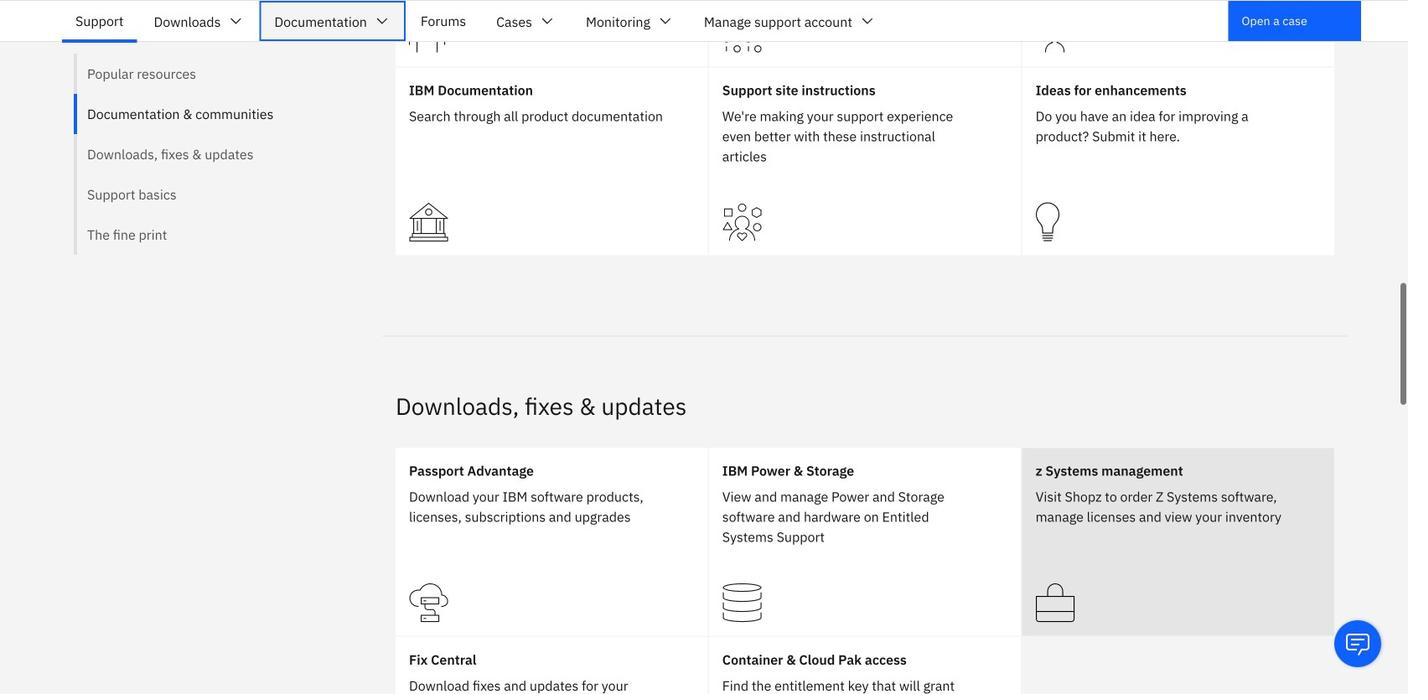 Task type: locate. For each thing, give the bounding box(es) containing it.
download fixes and updates for your software, hardware and operating system region
[[396, 637, 708, 694]]

open the chat window image
[[1345, 631, 1372, 657]]

visit shopz to order z systems software, manage licenses and view your inventory region
[[1023, 448, 1335, 636]]

menu bar
[[60, 1, 891, 41]]

download your ibm software products, licenses, subscriptions and upgrades region
[[396, 448, 708, 636]]

view and manage power and storage software and hardware on entitled systems support region
[[709, 448, 1021, 636]]

we're making your support experience even better with these instructional articles region
[[709, 67, 1021, 255]]

find the entitlement key that will grant you access to your container software and cloud paks region
[[709, 637, 1021, 694]]

learn from our resources and contribute to open source projects region
[[709, 0, 1021, 66]]



Task type: describe. For each thing, give the bounding box(es) containing it.
do you have an idea for improving a product?  submit it here. region
[[1023, 67, 1335, 255]]

if you're an ibm business partner, log in to ibm partner plus to get help and support region
[[1023, 0, 1335, 66]]

search through all product documentation region
[[396, 67, 708, 255]]

get questions answered by support professionals and other users region
[[396, 0, 708, 66]]



Task type: vqa. For each thing, say whether or not it's contained in the screenshot.
Do you have an idea for improving a product?  Submit it here. region
yes



